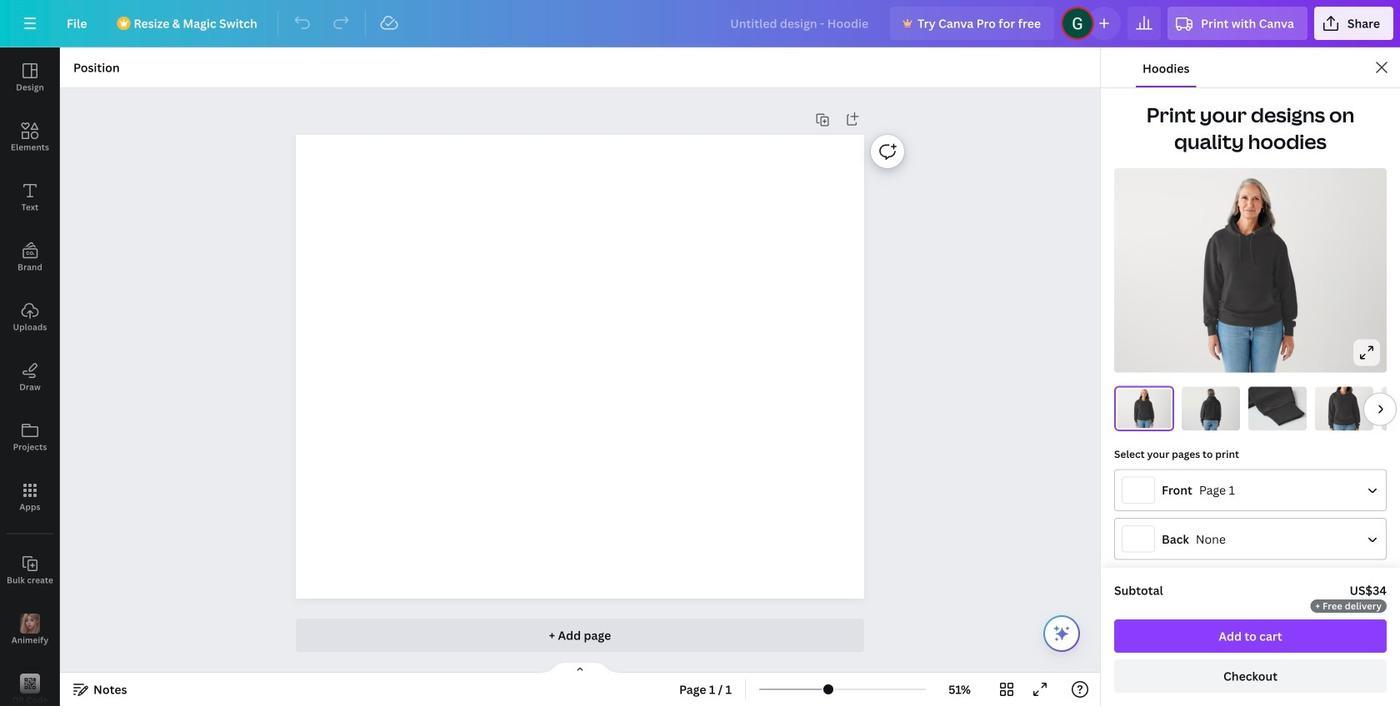 Task type: vqa. For each thing, say whether or not it's contained in the screenshot.
Job And Resume AI button
no



Task type: describe. For each thing, give the bounding box(es) containing it.
Zoom button
[[933, 677, 987, 704]]

show preview 4 of the design image
[[1315, 387, 1374, 431]]

show preview 2 of the design image
[[1182, 387, 1240, 431]]

show pages image
[[540, 662, 620, 675]]

show preview 5 of the design image
[[1382, 387, 1400, 431]]



Task type: locate. For each thing, give the bounding box(es) containing it.
Design title text field
[[717, 7, 884, 40]]

show preview 1 of the design image
[[1115, 387, 1174, 431]]

main menu bar
[[0, 0, 1400, 48]]

canva assistant image
[[1052, 624, 1072, 644]]

side panel tab list
[[0, 48, 60, 707]]

show preview 3 of the design image
[[1249, 387, 1307, 431]]



